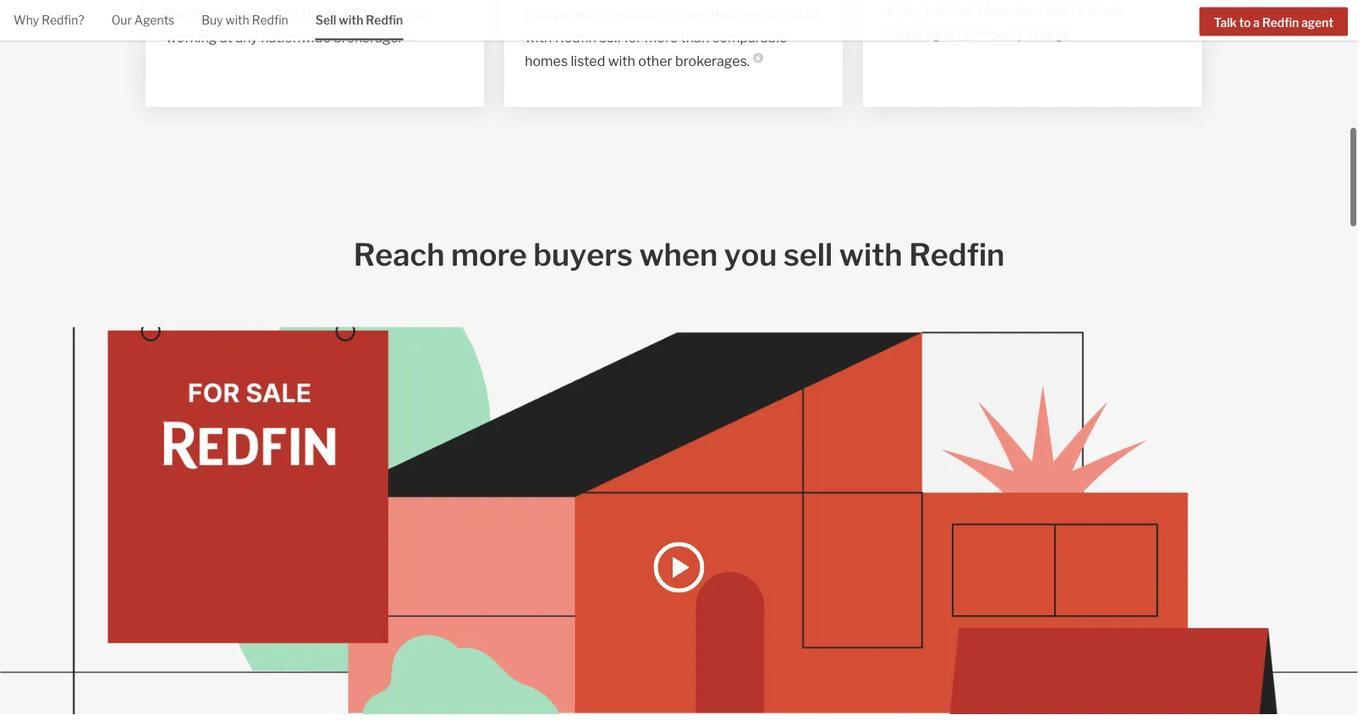 Task type: vqa. For each thing, say whether or not it's contained in the screenshot.
REDFIN in redfin agents rank in the top 1% of agents working at any nationwide brokerage.
yes



Task type: describe. For each thing, give the bounding box(es) containing it.
buy with redfin link
[[202, 0, 288, 39]]

reach
[[353, 236, 445, 273]]

redfin?
[[42, 13, 84, 28]]

redfin agents rank in the top 1% of agents working at any nationwide brokerage.
[[166, 6, 431, 46]]

agents
[[134, 13, 175, 28]]

sell
[[315, 13, 336, 28]]

for
[[624, 29, 642, 46]]

brokerage.
[[334, 29, 401, 46]]

working
[[166, 29, 217, 46]]

our agents
[[111, 13, 175, 28]]

buy with redfin
[[202, 13, 288, 28]]

of
[[372, 6, 385, 22]]

when
[[639, 236, 718, 273]]

redfin inside button
[[1262, 15, 1299, 29]]

0 horizontal spatial more
[[451, 236, 527, 273]]

redfin inside redfin agents rank in the top 1% of agents working at any nationwide brokerage.
[[166, 6, 208, 22]]

0 horizontal spatial homes
[[525, 53, 568, 69]]

0 vertical spatial homes
[[739, 6, 782, 22]]

at
[[220, 29, 233, 46]]

you
[[724, 236, 777, 273]]

more inside independent research shows that homes listed with redfin sell for more than comparable homes listed with other brokerages.
[[645, 29, 678, 46]]

our agents link
[[111, 0, 175, 39]]

disclaimer image
[[405, 29, 415, 39]]

comparable
[[712, 29, 787, 46]]

top
[[326, 6, 347, 22]]

brokerages.
[[675, 53, 750, 69]]

shows
[[667, 6, 707, 22]]

in
[[288, 6, 299, 22]]

buy
[[202, 13, 223, 28]]

redfin inside independent research shows that homes listed with redfin sell for more than comparable homes listed with other brokerages.
[[555, 29, 597, 46]]

2 agents from the left
[[388, 6, 431, 22]]

why redfin?
[[14, 13, 84, 28]]

sell with redfin
[[315, 13, 403, 28]]

the
[[302, 6, 323, 22]]

0 horizontal spatial listed
[[571, 53, 605, 69]]



Task type: locate. For each thing, give the bounding box(es) containing it.
0 vertical spatial more
[[645, 29, 678, 46]]

1 vertical spatial more
[[451, 236, 527, 273]]

listed down independent
[[571, 53, 605, 69]]

1 vertical spatial listed
[[571, 53, 605, 69]]

independent
[[525, 6, 606, 22]]

sell inside independent research shows that homes listed with redfin sell for more than comparable homes listed with other brokerages.
[[599, 29, 621, 46]]

more
[[645, 29, 678, 46], [451, 236, 527, 273]]

0 vertical spatial sell
[[599, 29, 621, 46]]

why redfin? link
[[14, 0, 84, 39]]

1 horizontal spatial sell
[[784, 236, 833, 273]]

buyers
[[533, 236, 633, 273]]

sell with redfin link
[[315, 0, 403, 39]]

why
[[14, 13, 39, 28]]

talk to a redfin agent
[[1214, 15, 1334, 29]]

sell left 'for'
[[599, 29, 621, 46]]

nationwide
[[261, 29, 331, 46]]

listed
[[785, 6, 820, 22], [571, 53, 605, 69]]

with
[[226, 13, 249, 28], [339, 13, 363, 28], [525, 29, 552, 46], [608, 53, 635, 69], [839, 236, 903, 273]]

0 horizontal spatial agents
[[211, 6, 254, 22]]

redfin
[[166, 6, 208, 22], [252, 13, 288, 28], [366, 13, 403, 28], [1262, 15, 1299, 29], [555, 29, 597, 46], [909, 236, 1005, 273]]

1 horizontal spatial homes
[[739, 6, 782, 22]]

reach more buyers when you sell with redfin
[[353, 236, 1005, 273]]

homes
[[739, 6, 782, 22], [525, 53, 568, 69]]

1 agents from the left
[[211, 6, 254, 22]]

agents
[[211, 6, 254, 22], [388, 6, 431, 22]]

0 vertical spatial listed
[[785, 6, 820, 22]]

listed up comparable
[[785, 6, 820, 22]]

than
[[681, 29, 709, 46]]

disclaimer image
[[753, 53, 763, 63]]

1 horizontal spatial agents
[[388, 6, 431, 22]]

to
[[1239, 15, 1251, 29]]

1 horizontal spatial listed
[[785, 6, 820, 22]]

homes up comparable
[[739, 6, 782, 22]]

agents up disclaimer icon
[[388, 6, 431, 22]]

other
[[638, 53, 672, 69]]

agents up at
[[211, 6, 254, 22]]

1 horizontal spatial more
[[645, 29, 678, 46]]

sell right 'you'
[[784, 236, 833, 273]]

1 vertical spatial sell
[[784, 236, 833, 273]]

0 horizontal spatial sell
[[599, 29, 621, 46]]

that
[[710, 6, 736, 22]]

1%
[[350, 6, 369, 22]]

sell
[[599, 29, 621, 46], [784, 236, 833, 273]]

talk
[[1214, 15, 1237, 29]]

1 vertical spatial homes
[[525, 53, 568, 69]]

talk to a redfin agent button
[[1199, 7, 1348, 36]]

independent research shows that homes listed with redfin sell for more than comparable homes listed with other brokerages.
[[525, 6, 820, 69]]

a
[[1253, 15, 1260, 29]]

homes down independent
[[525, 53, 568, 69]]

our
[[111, 13, 132, 28]]

agent
[[1301, 15, 1334, 29]]

research
[[609, 6, 664, 22]]

any
[[235, 29, 258, 46]]

rank
[[257, 6, 285, 22]]



